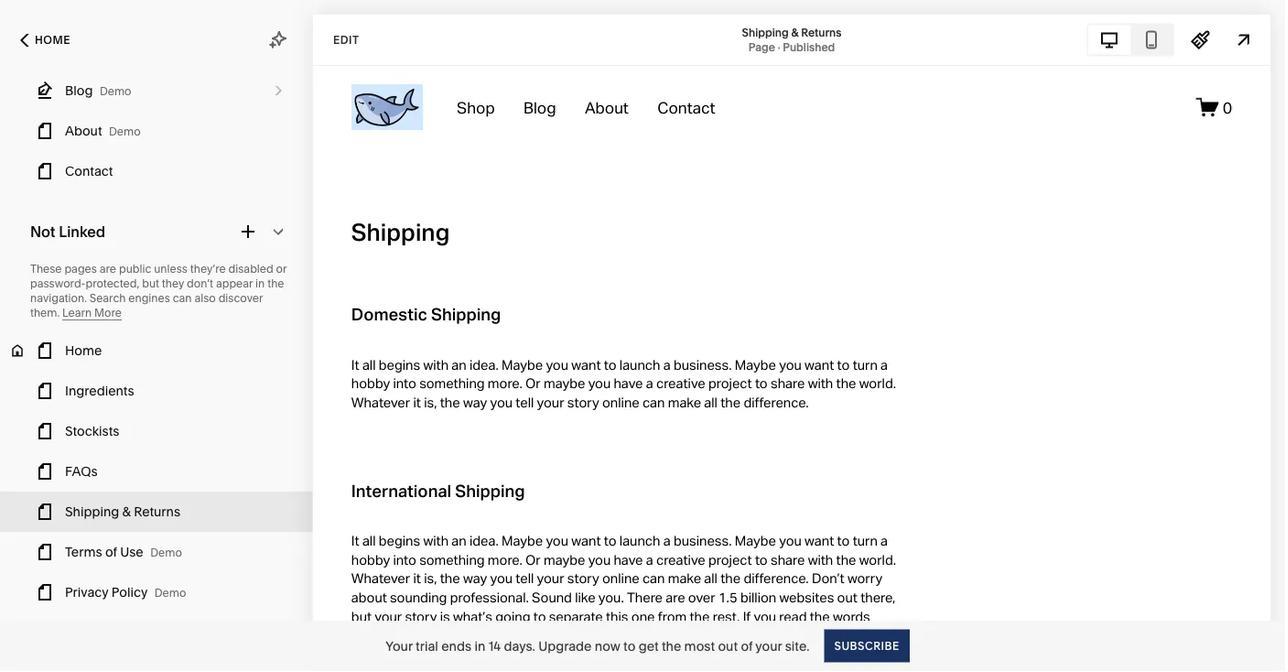 Task type: locate. For each thing, give the bounding box(es) containing it.
demo
[[100, 85, 131, 98], [109, 125, 141, 138], [150, 546, 182, 560], [155, 587, 186, 600]]

home down "learn more" link
[[65, 343, 102, 359]]

1 horizontal spatial shipping
[[742, 26, 789, 39]]

home button up blog
[[0, 20, 91, 60]]

& up published
[[792, 26, 799, 39]]

blog demo
[[65, 83, 131, 98]]

stockists button
[[0, 411, 313, 452]]

they
[[162, 277, 184, 290]]

demo inside the terms of use demo
[[150, 546, 182, 560]]

these pages are public unless they're disabled or password-protected, but they don't appear in the navigation. search engines can also discover them.
[[30, 262, 287, 320]]

discover
[[219, 292, 263, 305]]

policy
[[112, 585, 148, 600]]

shipping up terms
[[65, 504, 119, 520]]

1 vertical spatial returns
[[134, 504, 180, 520]]

out
[[718, 638, 738, 654]]

returns down faqs button
[[134, 504, 180, 520]]

0 horizontal spatial shipping
[[65, 504, 119, 520]]

0 horizontal spatial the
[[268, 277, 284, 290]]

& for shipping  & returns
[[122, 504, 131, 520]]

shipping
[[742, 26, 789, 39], [65, 504, 119, 520]]

subscribe button
[[825, 630, 910, 663]]

1 vertical spatial the
[[662, 638, 682, 654]]

pages
[[64, 262, 97, 276]]

1 vertical spatial in
[[475, 638, 486, 654]]

&
[[792, 26, 799, 39], [122, 504, 131, 520]]

in down disabled
[[256, 277, 265, 290]]

demo right blog
[[100, 85, 131, 98]]

home up blog
[[35, 33, 70, 47]]

terms of use demo
[[65, 544, 182, 560]]

1 horizontal spatial &
[[792, 26, 799, 39]]

page
[[749, 40, 776, 54]]

not
[[30, 223, 55, 240]]

of left the use
[[105, 544, 117, 560]]

faqs button
[[0, 452, 313, 492]]

0 vertical spatial returns
[[802, 26, 842, 39]]

14
[[489, 638, 501, 654]]

home
[[35, 33, 70, 47], [65, 343, 102, 359]]

of right out
[[741, 638, 753, 654]]

0 horizontal spatial returns
[[134, 504, 180, 520]]

appear
[[216, 277, 253, 290]]

& inside the "shipping  & returns page · published"
[[792, 26, 799, 39]]

home button
[[0, 20, 91, 60], [0, 331, 313, 371]]

0 vertical spatial the
[[268, 277, 284, 290]]

demo right policy
[[155, 587, 186, 600]]

demo right the use
[[150, 546, 182, 560]]

returns up published
[[802, 26, 842, 39]]

1 vertical spatial of
[[741, 638, 753, 654]]

2 home button from the top
[[0, 331, 313, 371]]

1 vertical spatial home
[[65, 343, 102, 359]]

about demo
[[65, 123, 141, 139]]

0 vertical spatial shipping
[[742, 26, 789, 39]]

0 horizontal spatial &
[[122, 504, 131, 520]]

returns inside the "shipping  & returns page · published"
[[802, 26, 842, 39]]

ingredients
[[65, 383, 134, 399]]

subscribe
[[835, 639, 900, 653]]

your trial ends in 14 days. upgrade now to get the most out of your site.
[[386, 638, 810, 654]]

edit button
[[321, 23, 371, 57]]

0 vertical spatial of
[[105, 544, 117, 560]]

shipping  & returns page · published
[[742, 26, 842, 54]]

1 vertical spatial &
[[122, 504, 131, 520]]

get
[[639, 638, 659, 654]]

0 vertical spatial &
[[792, 26, 799, 39]]

learn more
[[62, 306, 122, 320]]

home button down engines
[[0, 331, 313, 371]]

the right 'get'
[[662, 638, 682, 654]]

the
[[268, 277, 284, 290], [662, 638, 682, 654]]

password-
[[30, 277, 86, 290]]

shipping up page
[[742, 26, 789, 39]]

the down or at the top left of the page
[[268, 277, 284, 290]]

blog
[[65, 83, 93, 98]]

shipping inside the "shipping  & returns page · published"
[[742, 26, 789, 39]]

don't
[[187, 277, 213, 290]]

in
[[256, 277, 265, 290], [475, 638, 486, 654]]

ends
[[442, 638, 472, 654]]

0 horizontal spatial in
[[256, 277, 265, 290]]

0 vertical spatial in
[[256, 277, 265, 290]]

shipping inside "shipping  & returns" button
[[65, 504, 119, 520]]

0 vertical spatial home button
[[0, 20, 91, 60]]

1 vertical spatial home button
[[0, 331, 313, 371]]

shipping  & returns
[[65, 504, 180, 520]]

contact
[[65, 163, 113, 179]]

tab list
[[1089, 25, 1173, 54]]

returns for shipping  & returns
[[134, 504, 180, 520]]

search
[[90, 292, 126, 305]]

contact button
[[0, 151, 313, 191]]

returns
[[802, 26, 842, 39], [134, 504, 180, 520]]

& up the terms of use demo
[[122, 504, 131, 520]]

linked
[[59, 223, 105, 240]]

returns for shipping  & returns page · published
[[802, 26, 842, 39]]

use
[[120, 544, 144, 560]]

demo right about on the top
[[109, 125, 141, 138]]

1 home button from the top
[[0, 20, 91, 60]]

1 vertical spatial shipping
[[65, 504, 119, 520]]

1 horizontal spatial returns
[[802, 26, 842, 39]]

1 horizontal spatial the
[[662, 638, 682, 654]]

returns inside button
[[134, 504, 180, 520]]

privacy
[[65, 585, 108, 600]]

& inside button
[[122, 504, 131, 520]]

in left 14
[[475, 638, 486, 654]]

are
[[100, 262, 116, 276]]

of
[[105, 544, 117, 560], [741, 638, 753, 654]]

public
[[119, 262, 151, 276]]



Task type: vqa. For each thing, say whether or not it's contained in the screenshot.
RETURNS to the top
yes



Task type: describe. For each thing, give the bounding box(es) containing it.
site.
[[786, 638, 810, 654]]

faqs
[[65, 464, 98, 479]]

ingredients button
[[0, 371, 313, 411]]

but
[[142, 277, 159, 290]]

1 horizontal spatial in
[[475, 638, 486, 654]]

now
[[595, 638, 621, 654]]

engines
[[128, 292, 170, 305]]

shipping  & returns button
[[0, 492, 313, 532]]

them.
[[30, 306, 60, 320]]

or
[[276, 262, 287, 276]]

0 horizontal spatial of
[[105, 544, 117, 560]]

in inside these pages are public unless they're disabled or password-protected, but they don't appear in the navigation. search engines can also discover them.
[[256, 277, 265, 290]]

privacy policy demo
[[65, 585, 186, 600]]

demo inside privacy policy demo
[[155, 587, 186, 600]]

learn
[[62, 306, 92, 320]]

to
[[624, 638, 636, 654]]

1 horizontal spatial of
[[741, 638, 753, 654]]

shipping for shipping  & returns
[[65, 504, 119, 520]]

unless
[[154, 262, 188, 276]]

0 vertical spatial home
[[35, 33, 70, 47]]

they're
[[190, 262, 226, 276]]

demo inside blog demo
[[100, 85, 131, 98]]

days.
[[504, 638, 536, 654]]

demo inside about demo
[[109, 125, 141, 138]]

stockists
[[65, 424, 119, 439]]

can
[[173, 292, 192, 305]]

your
[[386, 638, 413, 654]]

also
[[195, 292, 216, 305]]

terms
[[65, 544, 102, 560]]

published
[[783, 40, 836, 54]]

disabled
[[229, 262, 274, 276]]

navigation.
[[30, 292, 87, 305]]

·
[[778, 40, 781, 54]]

more
[[94, 306, 122, 320]]

your
[[756, 638, 783, 654]]

these
[[30, 262, 62, 276]]

trial
[[416, 638, 439, 654]]

not linked
[[30, 223, 105, 240]]

the inside these pages are public unless they're disabled or password-protected, but they don't appear in the navigation. search engines can also discover them.
[[268, 277, 284, 290]]

upgrade
[[539, 638, 592, 654]]

learn more link
[[62, 306, 122, 321]]

about
[[65, 123, 102, 139]]

edit
[[333, 33, 359, 46]]

protected,
[[86, 277, 140, 290]]

most
[[685, 638, 715, 654]]

shipping for shipping  & returns page · published
[[742, 26, 789, 39]]

& for shipping  & returns page · published
[[792, 26, 799, 39]]



